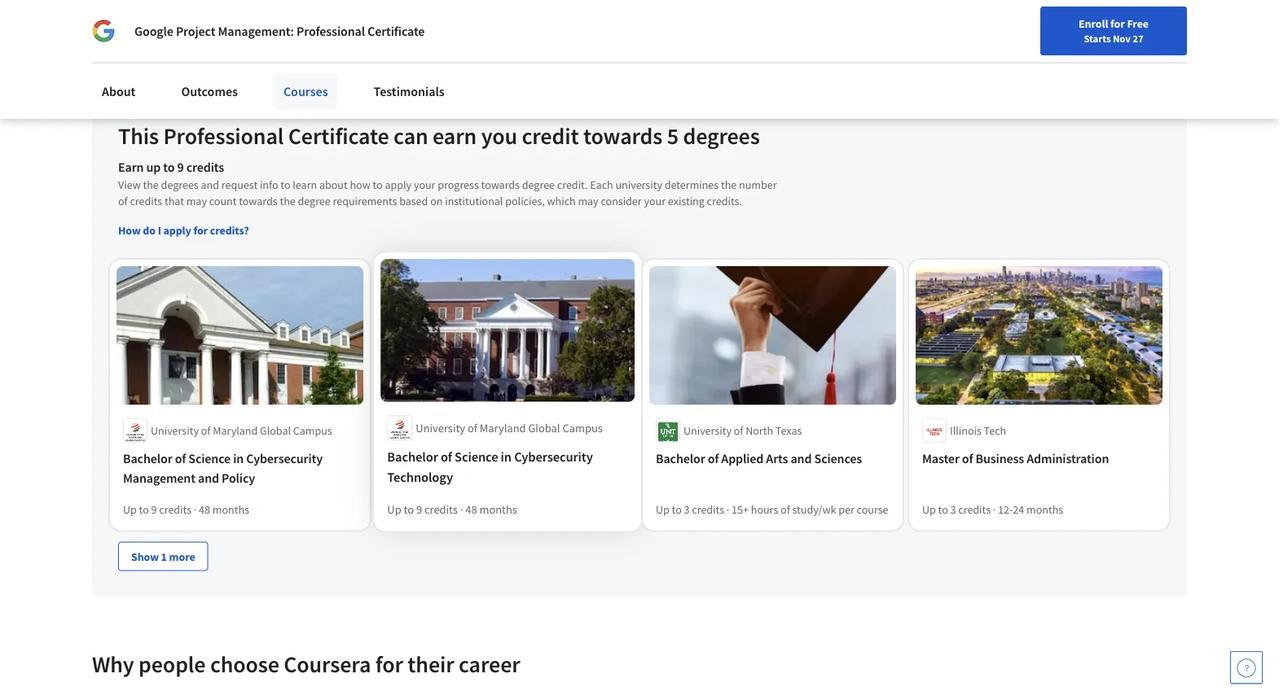 Task type: locate. For each thing, give the bounding box(es) containing it.
bachelor up technology
[[387, 450, 438, 466]]

cybersecurity inside bachelor of science in cybersecurity management and policy
[[246, 451, 323, 468]]

credits for master of business administration
[[959, 503, 991, 517]]

the
[[143, 178, 159, 193], [721, 178, 737, 193], [280, 194, 296, 209]]

the down learn
[[280, 194, 296, 209]]

enroll for free starts nov 27
[[1079, 16, 1149, 45]]

1 horizontal spatial 9
[[177, 159, 184, 175]]

for up nov
[[1111, 16, 1125, 31]]

towards up policies, at the left
[[481, 178, 520, 193]]

university up management
[[151, 424, 199, 438]]

project
[[176, 23, 215, 39]]

for left credits?
[[193, 223, 208, 238]]

None search field
[[232, 10, 591, 43]]

3 down the master in the bottom of the page
[[951, 503, 956, 517]]

1 a from the left
[[145, 93, 154, 114]]

2 vertical spatial degree
[[298, 194, 331, 209]]

bachelor inside bachelor of science in cybersecurity management and policy
[[123, 451, 172, 468]]

1 horizontal spatial 3
[[951, 503, 956, 517]]

nov
[[1113, 32, 1131, 45]]

1 up to 9 credits · 48 months from the left
[[387, 502, 517, 518]]

1 vertical spatial professional
[[163, 122, 284, 151]]

0 vertical spatial professional
[[297, 23, 365, 39]]

up to 9 credits · 48 months
[[387, 502, 517, 518], [123, 503, 249, 517]]

outcomes
[[181, 83, 238, 99]]

university for technology
[[416, 421, 465, 436]]

head
[[157, 93, 191, 114]]

1 horizontal spatial in
[[501, 450, 512, 466]]

certificate up the about
[[288, 122, 389, 151]]

business
[[976, 451, 1025, 468]]

1 vertical spatial degrees
[[161, 178, 199, 193]]

1 vertical spatial your
[[644, 194, 666, 209]]

0 horizontal spatial a
[[145, 93, 154, 114]]

credits down technology
[[425, 502, 458, 518]]

0 horizontal spatial campus
[[293, 424, 332, 438]]

3 months from the left
[[1027, 503, 1064, 517]]

3 for master
[[951, 503, 956, 517]]

up to 3 credits · 15+ hours of study/wk per course
[[656, 503, 889, 517]]

science for technology
[[455, 450, 498, 466]]

cybersecurity inside bachelor of science in cybersecurity technology
[[514, 450, 593, 466]]

2 horizontal spatial bachelor
[[656, 451, 705, 468]]

show 1 more
[[131, 550, 195, 564]]

2 vertical spatial towards
[[239, 194, 278, 209]]

1
[[161, 550, 167, 564]]

professional
[[297, 23, 365, 39], [163, 122, 284, 151]]

credits left 15+
[[692, 503, 725, 517]]

1 horizontal spatial professional
[[297, 23, 365, 39]]

credits for bachelor of science in cybersecurity management and policy
[[159, 503, 192, 517]]

people
[[139, 650, 206, 679]]

1 up from the left
[[387, 502, 402, 518]]

0 vertical spatial on
[[230, 93, 248, 114]]

48 down bachelor of science in cybersecurity management and policy
[[199, 503, 210, 517]]

applied
[[722, 451, 764, 468]]

1 horizontal spatial the
[[280, 194, 296, 209]]

5
[[667, 122, 679, 151]]

2 · from the left
[[194, 503, 197, 517]]

9 down technology
[[416, 502, 422, 518]]

degree
[[262, 93, 310, 114], [522, 178, 555, 193], [298, 194, 331, 209]]

up to 9 credits · 48 months down technology
[[387, 502, 517, 518]]

9 down management
[[151, 503, 157, 517]]

maryland
[[480, 421, 526, 436], [213, 424, 258, 438]]

for inside enroll for free starts nov 27
[[1111, 16, 1125, 31]]

texas
[[776, 424, 802, 438]]

to left 15+
[[672, 503, 682, 517]]

up
[[387, 502, 402, 518], [123, 503, 137, 517], [656, 503, 670, 517], [923, 503, 936, 517]]

degrees up 'that'
[[161, 178, 199, 193]]

of up bachelor of science in cybersecurity management and policy
[[201, 424, 211, 438]]

months down bachelor of science in cybersecurity technology on the bottom left
[[480, 502, 517, 518]]

towards down info
[[239, 194, 278, 209]]

up down the master in the bottom of the page
[[923, 503, 936, 517]]

0 horizontal spatial bachelor
[[123, 451, 172, 468]]

menu item
[[937, 16, 1042, 69]]

1 horizontal spatial 48
[[466, 502, 477, 518]]

to
[[163, 159, 175, 175], [281, 178, 291, 193], [373, 178, 383, 193], [404, 502, 414, 518], [139, 503, 149, 517], [672, 503, 682, 517], [939, 503, 948, 517]]

coursera image
[[20, 13, 123, 39]]

0 vertical spatial towards
[[583, 122, 663, 151]]

of inside 'link'
[[962, 451, 973, 468]]

0 horizontal spatial 48
[[199, 503, 210, 517]]

the up credits.
[[721, 178, 737, 193]]

university for sciences
[[684, 424, 732, 438]]

show 1 more button
[[118, 542, 208, 572]]

apply up based
[[385, 178, 412, 193]]

0 vertical spatial certificate
[[368, 23, 425, 39]]

to down management
[[139, 503, 149, 517]]

bachelor inside bachelor of applied arts and sciences "link"
[[656, 451, 705, 468]]

maryland for management
[[213, 424, 258, 438]]

university of maryland global campus up the bachelor of science in cybersecurity management and policy link
[[151, 424, 332, 438]]

university up technology
[[416, 421, 465, 436]]

to right how
[[373, 178, 383, 193]]

degrees right 5
[[683, 122, 760, 151]]

2 horizontal spatial for
[[1111, 16, 1125, 31]]

0 horizontal spatial 3
[[684, 503, 690, 517]]

1 3 from the left
[[684, 503, 690, 517]]

degree down google project management: professional certificate
[[262, 93, 310, 114]]

0 horizontal spatial up to 9 credits · 48 months
[[123, 503, 249, 517]]

of up bachelor of science in cybersecurity technology on the bottom left
[[468, 421, 478, 436]]

degree down learn
[[298, 194, 331, 209]]

2 horizontal spatial the
[[721, 178, 737, 193]]

up down management
[[123, 503, 137, 517]]

in inside bachelor of science in cybersecurity management and policy
[[233, 451, 244, 468]]

15+
[[732, 503, 749, 517]]

a right get
[[145, 93, 154, 114]]

university
[[416, 421, 465, 436], [151, 424, 199, 438], [684, 424, 732, 438]]

global for technology
[[528, 421, 560, 436]]

1 horizontal spatial up to 9 credits · 48 months
[[387, 502, 517, 518]]

may
[[186, 194, 207, 209], [578, 194, 599, 209]]

months down policy
[[213, 503, 249, 517]]

1 horizontal spatial cybersecurity
[[514, 450, 593, 466]]

1 vertical spatial and
[[791, 451, 812, 468]]

1 horizontal spatial on
[[430, 194, 443, 209]]

1 48 from the left
[[466, 502, 477, 518]]

1 months from the left
[[480, 502, 517, 518]]

0 horizontal spatial cybersecurity
[[246, 451, 323, 468]]

professional up courses
[[297, 23, 365, 39]]

9
[[177, 159, 184, 175], [416, 502, 422, 518], [151, 503, 157, 517]]

of up technology
[[441, 450, 452, 466]]

your up based
[[414, 178, 436, 193]]

0 horizontal spatial 9
[[151, 503, 157, 517]]

· left 12-
[[993, 503, 996, 517]]

up down technology
[[387, 502, 402, 518]]

up for technology
[[387, 502, 402, 518]]

maryland up bachelor of science in cybersecurity technology link
[[480, 421, 526, 436]]

progress
[[438, 178, 479, 193]]

2 horizontal spatial months
[[1027, 503, 1064, 517]]

of inside bachelor of science in cybersecurity management and policy
[[175, 451, 186, 468]]

2 horizontal spatial 9
[[416, 502, 422, 518]]

university of maryland global campus
[[416, 421, 603, 436], [151, 424, 332, 438]]

why people choose coursera for their career
[[92, 650, 520, 679]]

2 horizontal spatial university
[[684, 424, 732, 438]]

0 horizontal spatial may
[[186, 194, 207, 209]]

of left applied
[[708, 451, 719, 468]]

degrees
[[683, 122, 760, 151], [161, 178, 199, 193]]

credit.
[[557, 178, 588, 193]]

global up bachelor of science in cybersecurity technology link
[[528, 421, 560, 436]]

0 horizontal spatial professional
[[163, 122, 284, 151]]

of
[[118, 194, 128, 209], [468, 421, 478, 436], [201, 424, 211, 438], [734, 424, 744, 438], [441, 450, 452, 466], [175, 451, 186, 468], [708, 451, 719, 468], [962, 451, 973, 468], [781, 503, 790, 517]]

1 horizontal spatial global
[[528, 421, 560, 436]]

9 right the up
[[177, 159, 184, 175]]

bachelor of science in cybersecurity management and policy link
[[123, 450, 357, 489]]

bachelor
[[387, 450, 438, 466], [123, 451, 172, 468], [656, 451, 705, 468]]

credits down management
[[159, 503, 192, 517]]

up to 9 credits · 48 months for technology
[[387, 502, 517, 518]]

1 horizontal spatial science
[[455, 450, 498, 466]]

science inside bachelor of science in cybersecurity technology
[[455, 450, 498, 466]]

up left 15+
[[656, 503, 670, 517]]

bachelor up management
[[123, 451, 172, 468]]

2 horizontal spatial towards
[[583, 122, 663, 151]]

on
[[230, 93, 248, 114], [430, 194, 443, 209]]

3 up from the left
[[656, 503, 670, 517]]

the down the up
[[143, 178, 159, 193]]

credits left 12-
[[959, 503, 991, 517]]

0 vertical spatial apply
[[385, 178, 412, 193]]

of down view
[[118, 194, 128, 209]]

in inside bachelor of science in cybersecurity technology
[[501, 450, 512, 466]]

in for management
[[233, 451, 244, 468]]

of up management
[[175, 451, 186, 468]]

2 months from the left
[[213, 503, 249, 517]]

may right 'that'
[[186, 194, 207, 209]]

each
[[590, 178, 613, 193]]

1 vertical spatial apply
[[163, 223, 191, 238]]

0 horizontal spatial maryland
[[213, 424, 258, 438]]

0 horizontal spatial for
[[193, 223, 208, 238]]

of inside "link"
[[708, 451, 719, 468]]

1 vertical spatial towards
[[481, 178, 520, 193]]

0 horizontal spatial months
[[213, 503, 249, 517]]

0 horizontal spatial university of maryland global campus
[[151, 424, 332, 438]]

2 vertical spatial for
[[375, 650, 403, 679]]

0 horizontal spatial towards
[[239, 194, 278, 209]]

up to 9 credits · 48 months for management
[[123, 503, 249, 517]]

google
[[134, 23, 173, 39]]

· down bachelor of science in cybersecurity technology on the bottom left
[[460, 502, 463, 518]]

credits up the count
[[186, 159, 224, 175]]

their
[[408, 650, 454, 679]]

on right start
[[230, 93, 248, 114]]

months right 24
[[1027, 503, 1064, 517]]

and inside bachelor of science in cybersecurity management and policy
[[198, 471, 219, 487]]

on inside the earn up to 9 credits view the degrees and request info to learn about how to apply your progress towards degree credit. each university determines the number of credits that may count towards the degree requirements based on institutional policies, which may consider your existing credits.
[[430, 194, 443, 209]]

1 horizontal spatial for
[[375, 650, 403, 679]]

3
[[684, 503, 690, 517], [951, 503, 956, 517]]

2 a from the left
[[251, 93, 259, 114]]

0 vertical spatial degrees
[[683, 122, 760, 151]]

how do i apply for credits?
[[118, 223, 249, 238]]

courses
[[284, 83, 328, 99]]

bachelor inside bachelor of science in cybersecurity technology
[[387, 450, 438, 466]]

enroll
[[1079, 16, 1109, 31]]

48 down bachelor of science in cybersecurity technology on the bottom left
[[466, 502, 477, 518]]

0 horizontal spatial global
[[260, 424, 291, 438]]

for left their
[[375, 650, 403, 679]]

career
[[459, 650, 520, 679]]

1 vertical spatial on
[[430, 194, 443, 209]]

1 horizontal spatial your
[[644, 194, 666, 209]]

· for management
[[194, 503, 197, 517]]

campus
[[563, 421, 603, 436], [293, 424, 332, 438]]

and up the count
[[201, 178, 219, 193]]

for for why people choose coursera for their career
[[375, 650, 403, 679]]

up for sciences
[[656, 503, 670, 517]]

1 horizontal spatial months
[[480, 502, 517, 518]]

0 horizontal spatial science
[[189, 451, 231, 468]]

of right the master in the bottom of the page
[[962, 451, 973, 468]]

· down management
[[194, 503, 197, 517]]

2 3 from the left
[[951, 503, 956, 517]]

your down university
[[644, 194, 666, 209]]

and
[[201, 178, 219, 193], [791, 451, 812, 468], [198, 471, 219, 487]]

a
[[145, 93, 154, 114], [251, 93, 259, 114]]

1 horizontal spatial a
[[251, 93, 259, 114]]

2 vertical spatial and
[[198, 471, 219, 487]]

bachelor for management
[[123, 451, 172, 468]]

towards
[[583, 122, 663, 151], [481, 178, 520, 193], [239, 194, 278, 209]]

3 left 15+
[[684, 503, 690, 517]]

degree up policies, at the left
[[522, 178, 555, 193]]

0 horizontal spatial university
[[151, 424, 199, 438]]

1 horizontal spatial campus
[[563, 421, 603, 436]]

courses link
[[274, 73, 338, 109]]

per
[[839, 503, 855, 517]]

1 horizontal spatial university
[[416, 421, 465, 436]]

up to 9 credits · 48 months down management
[[123, 503, 249, 517]]

1 horizontal spatial may
[[578, 194, 599, 209]]

in
[[501, 450, 512, 466], [233, 451, 244, 468]]

1 vertical spatial degree
[[522, 178, 555, 193]]

on right based
[[430, 194, 443, 209]]

2 up to 9 credits · 48 months from the left
[[123, 503, 249, 517]]

9 for technology
[[416, 502, 422, 518]]

for inside button
[[193, 223, 208, 238]]

cybersecurity for technology
[[514, 450, 593, 466]]

0 vertical spatial and
[[201, 178, 219, 193]]

1 vertical spatial certificate
[[288, 122, 389, 151]]

university of maryland global campus up bachelor of science in cybersecurity technology link
[[416, 421, 603, 436]]

1 vertical spatial for
[[193, 223, 208, 238]]

bachelor for technology
[[387, 450, 438, 466]]

more
[[169, 550, 195, 564]]

and right arts
[[791, 451, 812, 468]]

science
[[455, 450, 498, 466], [189, 451, 231, 468]]

in for technology
[[501, 450, 512, 466]]

0 vertical spatial for
[[1111, 16, 1125, 31]]

3 · from the left
[[727, 503, 730, 517]]

0 horizontal spatial degrees
[[161, 178, 199, 193]]

of inside bachelor of science in cybersecurity technology
[[441, 450, 452, 466]]

a right start
[[251, 93, 259, 114]]

illinois
[[950, 424, 982, 438]]

global up the bachelor of science in cybersecurity management and policy link
[[260, 424, 291, 438]]

1 horizontal spatial apply
[[385, 178, 412, 193]]

1 horizontal spatial bachelor
[[387, 450, 438, 466]]

· left 15+
[[727, 503, 730, 517]]

months for management
[[213, 503, 249, 517]]

about link
[[92, 73, 145, 109]]

towards left 5
[[583, 122, 663, 151]]

0 horizontal spatial your
[[414, 178, 436, 193]]

sciences
[[815, 451, 862, 468]]

1 · from the left
[[460, 502, 463, 518]]

1 horizontal spatial maryland
[[480, 421, 526, 436]]

of right hours
[[781, 503, 790, 517]]

science inside bachelor of science in cybersecurity management and policy
[[189, 451, 231, 468]]

professional down get a head start on a degree
[[163, 122, 284, 151]]

2 48 from the left
[[199, 503, 210, 517]]

do
[[143, 223, 156, 238]]

bachelor left applied
[[656, 451, 705, 468]]

certificate up testimonials link
[[368, 23, 425, 39]]

free
[[1127, 16, 1149, 31]]

0 horizontal spatial in
[[233, 451, 244, 468]]

credits for bachelor of applied arts and sciences
[[692, 503, 725, 517]]

0 horizontal spatial apply
[[163, 223, 191, 238]]

earn up to 9 credits view the degrees and request info to learn about how to apply your progress towards degree credit. each university determines the number of credits that may count towards the degree requirements based on institutional policies, which may consider your existing credits.
[[118, 159, 777, 209]]

university up applied
[[684, 424, 732, 438]]

1 horizontal spatial university of maryland global campus
[[416, 421, 603, 436]]

may down each
[[578, 194, 599, 209]]

coursera
[[284, 650, 371, 679]]

certificate
[[368, 23, 425, 39], [288, 122, 389, 151]]

maryland up the bachelor of science in cybersecurity management and policy link
[[213, 424, 258, 438]]

and left policy
[[198, 471, 219, 487]]

2 up from the left
[[123, 503, 137, 517]]

apply right i
[[163, 223, 191, 238]]



Task type: vqa. For each thing, say whether or not it's contained in the screenshot.


Task type: describe. For each thing, give the bounding box(es) containing it.
master
[[923, 451, 960, 468]]

global for management
[[260, 424, 291, 438]]

university
[[616, 178, 663, 193]]

testimonials
[[374, 83, 445, 99]]

existing
[[668, 194, 705, 209]]

· for technology
[[460, 502, 463, 518]]

maryland for technology
[[480, 421, 526, 436]]

up for management
[[123, 503, 137, 517]]

· for sciences
[[727, 503, 730, 517]]

google project management: professional certificate
[[134, 23, 425, 39]]

0 vertical spatial your
[[414, 178, 436, 193]]

about
[[319, 178, 348, 193]]

1 may from the left
[[186, 194, 207, 209]]

administration
[[1027, 451, 1109, 468]]

bachelor of science in cybersecurity management and policy
[[123, 451, 323, 487]]

48 for management
[[199, 503, 210, 517]]

apply inside button
[[163, 223, 191, 238]]

months for technology
[[480, 502, 517, 518]]

bachelor of science in cybersecurity technology
[[387, 450, 593, 486]]

27
[[1133, 32, 1144, 45]]

earn
[[118, 159, 144, 175]]

how
[[118, 223, 141, 238]]

can
[[394, 122, 428, 151]]

testimonials link
[[364, 73, 455, 109]]

campus for management
[[293, 424, 332, 438]]

to right info
[[281, 178, 291, 193]]

0 vertical spatial degree
[[262, 93, 310, 114]]

apply inside the earn up to 9 credits view the degrees and request info to learn about how to apply your progress towards degree credit. each university determines the number of credits that may count towards the degree requirements based on institutional policies, which may consider your existing credits.
[[385, 178, 412, 193]]

1 horizontal spatial degrees
[[683, 122, 760, 151]]

info
[[260, 178, 278, 193]]

how do i apply for credits? button
[[112, 216, 256, 245]]

4 · from the left
[[993, 503, 996, 517]]

master of business administration link
[[923, 450, 1156, 469]]

cybersecurity for management
[[246, 451, 323, 468]]

start
[[194, 93, 227, 114]]

master of business administration
[[923, 451, 1109, 468]]

bachelor of applied arts and sciences link
[[656, 450, 890, 469]]

tech
[[984, 424, 1007, 438]]

and inside "link"
[[791, 451, 812, 468]]

bachelor of science in cybersecurity technology link
[[387, 448, 628, 488]]

to right the up
[[163, 159, 175, 175]]

up to 3 credits · 12-24 months
[[923, 503, 1064, 517]]

9 for management
[[151, 503, 157, 517]]

4 up from the left
[[923, 503, 936, 517]]

3 for bachelor
[[684, 503, 690, 517]]

credits for bachelor of science in cybersecurity technology
[[425, 502, 458, 518]]

request
[[222, 178, 258, 193]]

about
[[102, 83, 136, 99]]

degrees inside the earn up to 9 credits view the degrees and request info to learn about how to apply your progress towards degree credit. each university determines the number of credits that may count towards the degree requirements based on institutional policies, which may consider your existing credits.
[[161, 178, 199, 193]]

requirements
[[333, 194, 397, 209]]

credits.
[[707, 194, 742, 209]]

24
[[1013, 503, 1025, 517]]

technology
[[387, 470, 453, 486]]

of left north
[[734, 424, 744, 438]]

institutional
[[445, 194, 503, 209]]

to down the master in the bottom of the page
[[939, 503, 948, 517]]

management:
[[218, 23, 294, 39]]

that
[[165, 194, 184, 209]]

determines
[[665, 178, 719, 193]]

management
[[123, 471, 196, 487]]

get a head start on a degree
[[118, 93, 310, 114]]

count
[[209, 194, 237, 209]]

policies,
[[505, 194, 545, 209]]

choose
[[210, 650, 279, 679]]

for for how do i apply for credits?
[[193, 223, 208, 238]]

course
[[857, 503, 889, 517]]

up
[[146, 159, 161, 175]]

based
[[399, 194, 428, 209]]

get
[[118, 93, 142, 114]]

number
[[739, 178, 777, 193]]

view
[[118, 178, 141, 193]]

1 horizontal spatial towards
[[481, 178, 520, 193]]

why
[[92, 650, 134, 679]]

this
[[118, 122, 159, 151]]

0 horizontal spatial on
[[230, 93, 248, 114]]

hours
[[751, 503, 779, 517]]

science for management
[[189, 451, 231, 468]]

outcomes link
[[171, 73, 248, 109]]

learn
[[293, 178, 317, 193]]

12-
[[998, 503, 1013, 517]]

bachelor for sciences
[[656, 451, 705, 468]]

credit
[[522, 122, 579, 151]]

consider
[[601, 194, 642, 209]]

9 inside the earn up to 9 credits view the degrees and request info to learn about how to apply your progress towards degree credit. each university determines the number of credits that may count towards the degree requirements based on institutional policies, which may consider your existing credits.
[[177, 159, 184, 175]]

to down technology
[[404, 502, 414, 518]]

of inside the earn up to 9 credits view the degrees and request info to learn about how to apply your progress towards degree credit. each university determines the number of credits that may count towards the degree requirements based on institutional policies, which may consider your existing credits.
[[118, 194, 128, 209]]

bachelor of applied arts and sciences
[[656, 451, 862, 468]]

i
[[158, 223, 161, 238]]

north
[[746, 424, 773, 438]]

how
[[350, 178, 371, 193]]

university of maryland global campus for technology
[[416, 421, 603, 436]]

2 may from the left
[[578, 194, 599, 209]]

show notifications image
[[1059, 20, 1079, 40]]

policy
[[222, 471, 255, 487]]

starts
[[1084, 32, 1111, 45]]

campus for technology
[[563, 421, 603, 436]]

earn
[[433, 122, 477, 151]]

this professional certificate can earn you credit towards 5 degrees
[[118, 122, 760, 151]]

illinois tech
[[950, 424, 1007, 438]]

credits down view
[[130, 194, 162, 209]]

credits?
[[210, 223, 249, 238]]

0 horizontal spatial the
[[143, 178, 159, 193]]

university of maryland global campus for management
[[151, 424, 332, 438]]

help center image
[[1237, 659, 1257, 678]]

university of north texas
[[684, 424, 802, 438]]

show
[[131, 550, 159, 564]]

study/wk
[[793, 503, 837, 517]]

university for management
[[151, 424, 199, 438]]

you
[[481, 122, 517, 151]]

google image
[[92, 20, 115, 42]]

arts
[[766, 451, 788, 468]]

48 for technology
[[466, 502, 477, 518]]

and inside the earn up to 9 credits view the degrees and request info to learn about how to apply your progress towards degree credit. each university determines the number of credits that may count towards the degree requirements based on institutional policies, which may consider your existing credits.
[[201, 178, 219, 193]]



